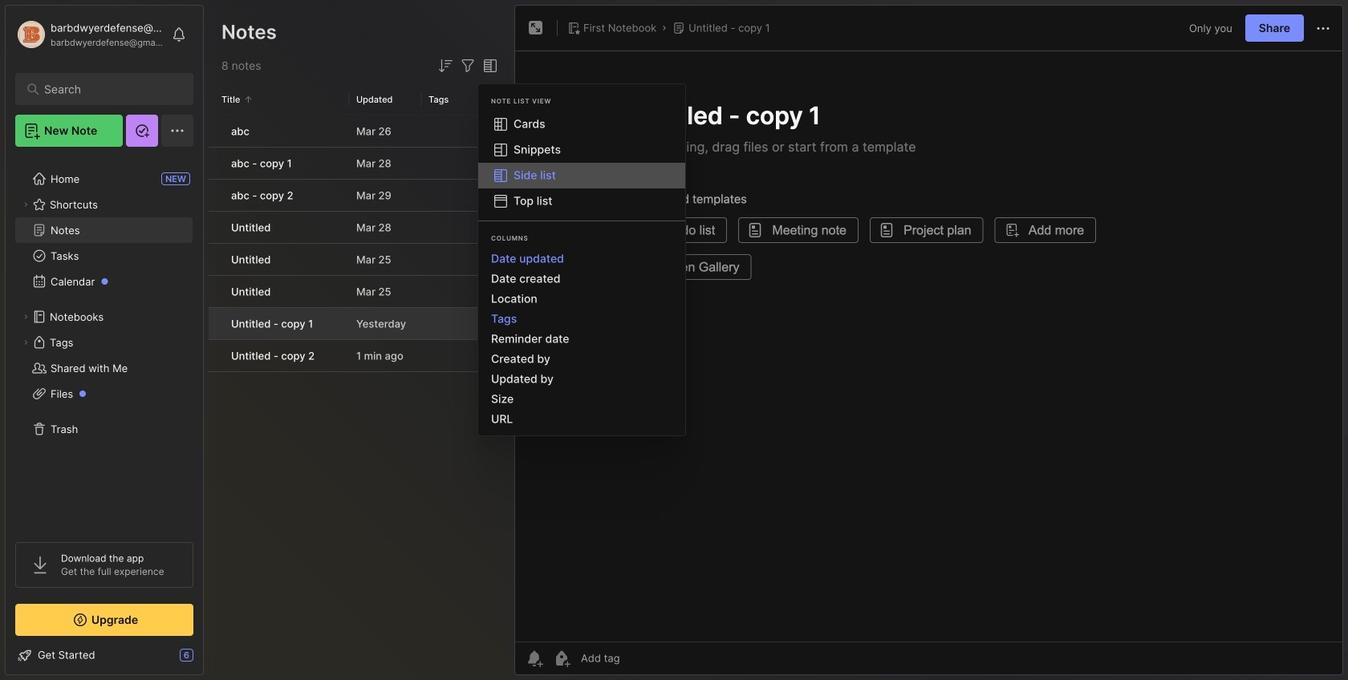 Task type: vqa. For each thing, say whether or not it's contained in the screenshot.
seventh cell from the bottom
yes



Task type: describe. For each thing, give the bounding box(es) containing it.
tree inside "main" element
[[6, 157, 203, 528]]

add filters image
[[458, 56, 478, 75]]

Account field
[[15, 18, 164, 51]]

Search text field
[[44, 82, 172, 97]]

2 cell from the top
[[209, 148, 222, 179]]

main element
[[0, 0, 209, 681]]

Sort options field
[[436, 56, 455, 75]]

5 cell from the top
[[209, 244, 222, 275]]

1 cell from the top
[[209, 116, 222, 147]]

Add tag field
[[580, 652, 700, 666]]

7 cell from the top
[[209, 308, 222, 340]]

View options field
[[478, 56, 500, 75]]

1 dropdown list menu from the top
[[479, 112, 686, 214]]

3 cell from the top
[[209, 180, 222, 211]]

note window element
[[515, 5, 1344, 680]]

2 dropdown list menu from the top
[[479, 249, 686, 430]]

more actions image
[[1314, 19, 1334, 38]]

add a reminder image
[[525, 650, 544, 669]]

expand note image
[[527, 18, 546, 38]]



Task type: locate. For each thing, give the bounding box(es) containing it.
cell
[[209, 116, 222, 147], [209, 148, 222, 179], [209, 180, 222, 211], [209, 212, 222, 243], [209, 244, 222, 275], [209, 276, 222, 308], [209, 308, 222, 340], [209, 340, 222, 372]]

Help and Learning task checklist field
[[6, 643, 203, 669]]

click to collapse image
[[203, 651, 215, 670]]

row group
[[209, 116, 510, 373]]

4 cell from the top
[[209, 212, 222, 243]]

8 cell from the top
[[209, 340, 222, 372]]

menu item
[[479, 163, 686, 189]]

None search field
[[44, 79, 172, 99]]

dropdown list menu
[[479, 112, 686, 214], [479, 249, 686, 430]]

none search field inside "main" element
[[44, 79, 172, 99]]

add tag image
[[552, 650, 572, 669]]

1 vertical spatial dropdown list menu
[[479, 249, 686, 430]]

expand tags image
[[21, 338, 31, 348]]

expand notebooks image
[[21, 312, 31, 322]]

0 vertical spatial dropdown list menu
[[479, 112, 686, 214]]

tree
[[6, 157, 203, 528]]

More actions field
[[1314, 18, 1334, 38]]

6 cell from the top
[[209, 276, 222, 308]]

Note Editor text field
[[515, 51, 1343, 642]]

Add filters field
[[458, 56, 478, 75]]



